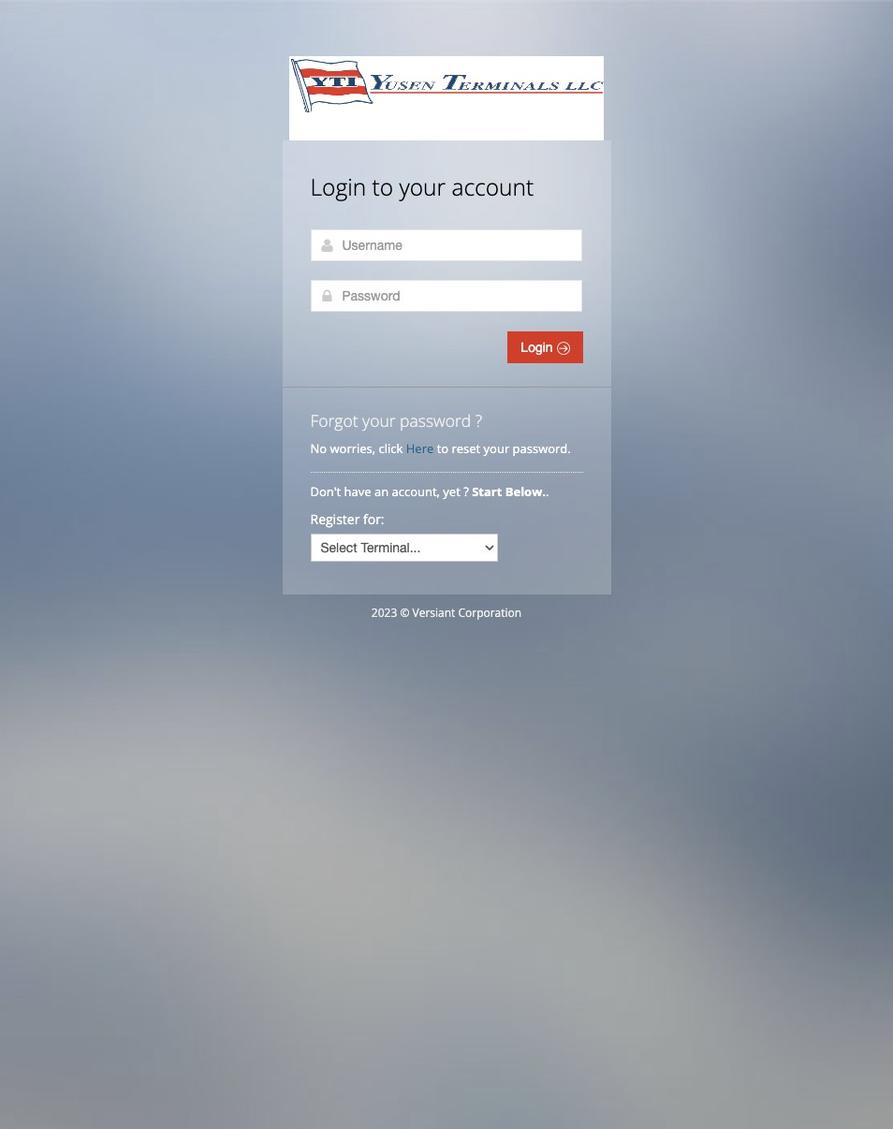 Task type: vqa. For each thing, say whether or not it's contained in the screenshot.
middle your
yes



Task type: locate. For each thing, give the bounding box(es) containing it.
1 horizontal spatial ?
[[476, 409, 483, 432]]

0 horizontal spatial ?
[[464, 483, 469, 500]]

worries,
[[330, 440, 376, 457]]

user image
[[320, 238, 335, 253]]

0 vertical spatial ?
[[476, 409, 483, 432]]

1 horizontal spatial login
[[521, 340, 557, 355]]

? inside the forgot your password ? no worries, click here to reset your password.
[[476, 409, 483, 432]]

register
[[311, 511, 360, 528]]

to up username text field
[[372, 171, 394, 202]]

0 vertical spatial login
[[311, 171, 366, 202]]

account
[[452, 171, 534, 202]]

yet
[[443, 483, 461, 500]]

0 horizontal spatial login
[[311, 171, 366, 202]]

password
[[400, 409, 471, 432]]

2023
[[372, 605, 397, 621]]

Password password field
[[311, 280, 582, 312]]

1 vertical spatial to
[[437, 440, 449, 457]]

your up click
[[363, 409, 396, 432]]

? up reset
[[476, 409, 483, 432]]

0 vertical spatial your
[[400, 171, 446, 202]]

here
[[406, 440, 434, 457]]

your right reset
[[484, 440, 510, 457]]

register for:
[[311, 511, 385, 528]]

your
[[400, 171, 446, 202], [363, 409, 396, 432], [484, 440, 510, 457]]

login button
[[508, 332, 583, 363]]

login inside button
[[521, 340, 557, 355]]

your up username text field
[[400, 171, 446, 202]]

login for login
[[521, 340, 557, 355]]

to right the here
[[437, 440, 449, 457]]

?
[[476, 409, 483, 432], [464, 483, 469, 500]]

for:
[[364, 511, 385, 528]]

? right yet
[[464, 483, 469, 500]]

0 horizontal spatial your
[[363, 409, 396, 432]]

2 horizontal spatial your
[[484, 440, 510, 457]]

no
[[311, 440, 327, 457]]

to
[[372, 171, 394, 202], [437, 440, 449, 457]]

to inside the forgot your password ? no worries, click here to reset your password.
[[437, 440, 449, 457]]

0 horizontal spatial to
[[372, 171, 394, 202]]

login
[[311, 171, 366, 202], [521, 340, 557, 355]]

don't
[[311, 483, 341, 500]]

start
[[472, 483, 502, 500]]

1 horizontal spatial to
[[437, 440, 449, 457]]

1 vertical spatial login
[[521, 340, 557, 355]]



Task type: describe. For each thing, give the bounding box(es) containing it.
1 vertical spatial ?
[[464, 483, 469, 500]]

corporation
[[459, 605, 522, 621]]

have
[[344, 483, 372, 500]]

2 vertical spatial your
[[484, 440, 510, 457]]

2023 © versiant corporation
[[372, 605, 522, 621]]

click
[[379, 440, 403, 457]]

login for login to your account
[[311, 171, 366, 202]]

1 vertical spatial your
[[363, 409, 396, 432]]

swapright image
[[557, 342, 570, 355]]

0 vertical spatial to
[[372, 171, 394, 202]]

below.
[[506, 483, 546, 500]]

login to your account
[[311, 171, 534, 202]]

versiant
[[413, 605, 456, 621]]

lock image
[[320, 289, 335, 304]]

account,
[[392, 483, 440, 500]]

.
[[546, 483, 549, 500]]

reset
[[452, 440, 481, 457]]

here link
[[406, 440, 434, 457]]

forgot
[[311, 409, 358, 432]]

forgot your password ? no worries, click here to reset your password.
[[311, 409, 571, 457]]

password.
[[513, 440, 571, 457]]

don't have an account, yet ? start below. .
[[311, 483, 553, 500]]

1 horizontal spatial your
[[400, 171, 446, 202]]

Username text field
[[311, 230, 582, 261]]

©
[[400, 605, 410, 621]]

an
[[375, 483, 389, 500]]



